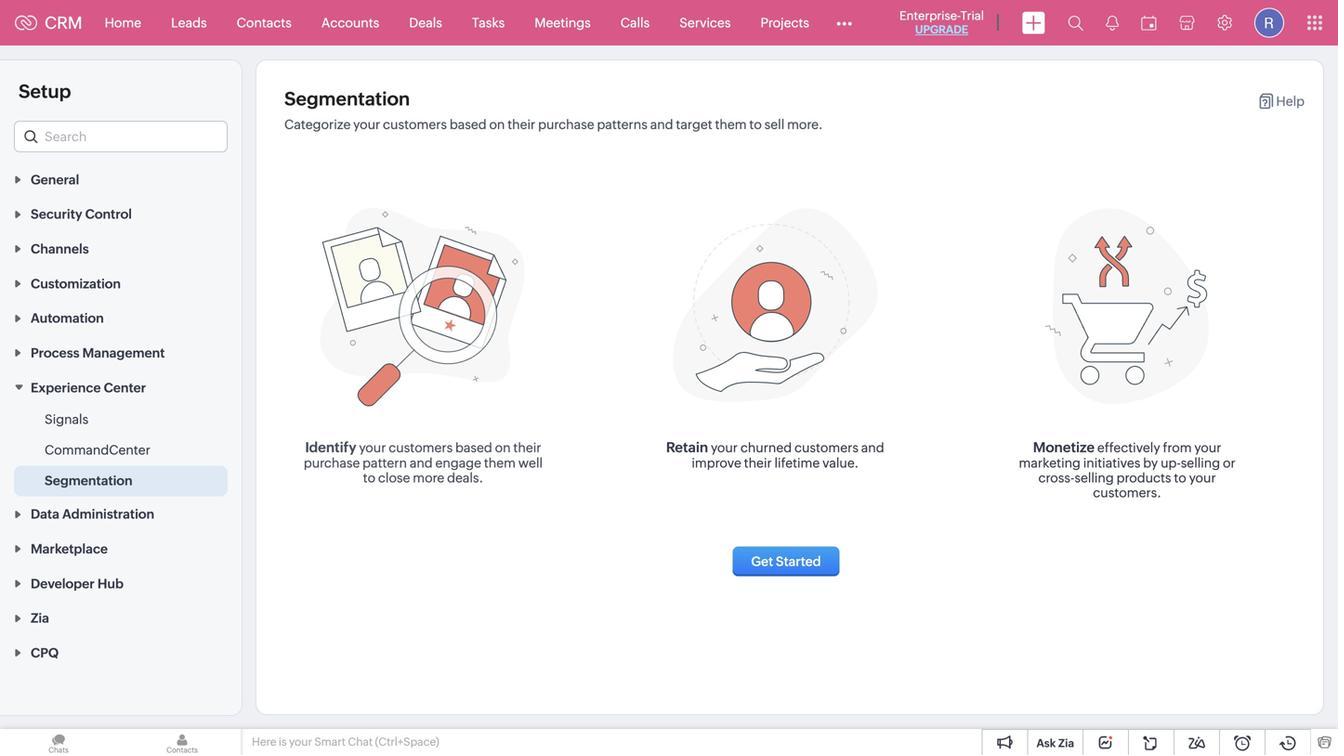 Task type: describe. For each thing, give the bounding box(es) containing it.
contacts image
[[124, 730, 241, 756]]

signals
[[45, 412, 88, 427]]

segmentation link
[[45, 472, 133, 490]]

meetings
[[535, 15, 591, 30]]

deals
[[409, 15, 442, 30]]

security
[[31, 207, 82, 222]]

well
[[518, 456, 543, 471]]

experience center button
[[0, 370, 242, 405]]

on inside segmentation categorize your customers based on their purchase patterns and target them to sell more.
[[489, 117, 505, 132]]

up-
[[1161, 456, 1181, 471]]

profile image
[[1255, 8, 1285, 38]]

zia inside "dropdown button"
[[31, 611, 49, 626]]

and inside your customers based on their purchase pattern and engage them well to close more deals.
[[410, 456, 433, 471]]

cross-
[[1039, 471, 1075, 486]]

chat
[[348, 736, 373, 749]]

enterprise-
[[900, 9, 961, 23]]

sell
[[765, 117, 785, 132]]

your inside your churned customers and improve their lifetime value.
[[711, 441, 738, 455]]

general
[[31, 172, 79, 187]]

upgrade
[[915, 23, 969, 36]]

services
[[680, 15, 731, 30]]

home
[[105, 15, 141, 30]]

leads link
[[156, 0, 222, 45]]

setup
[[19, 81, 71, 102]]

effectively
[[1098, 441, 1161, 455]]

to for effectively
[[1174, 471, 1187, 486]]

Search text field
[[15, 122, 227, 152]]

control
[[85, 207, 132, 222]]

your churned customers and improve their lifetime value.
[[692, 441, 885, 471]]

churned
[[741, 441, 792, 455]]

their inside your customers based on their purchase pattern and engage them well to close more deals.
[[513, 441, 541, 455]]

segmentation for segmentation
[[45, 473, 133, 488]]

projects link
[[746, 0, 825, 45]]

from
[[1163, 441, 1192, 455]]

contacts link
[[222, 0, 307, 45]]

to inside your customers based on their purchase pattern and engage them well to close more deals.
[[363, 471, 376, 486]]

deals link
[[394, 0, 457, 45]]

security control
[[31, 207, 132, 222]]

process management
[[31, 346, 165, 361]]

cpq button
[[0, 636, 242, 670]]

get
[[751, 554, 773, 569]]

developer
[[31, 577, 95, 592]]

services link
[[665, 0, 746, 45]]

automation button
[[0, 301, 242, 335]]

automation
[[31, 311, 104, 326]]

meetings link
[[520, 0, 606, 45]]

contacts
[[237, 15, 292, 30]]

based inside your customers based on their purchase pattern and engage them well to close more deals.
[[455, 441, 492, 455]]

management
[[82, 346, 165, 361]]

data administration button
[[0, 497, 242, 531]]

help
[[1277, 94, 1305, 109]]

your right from
[[1195, 441, 1222, 455]]

process
[[31, 346, 80, 361]]

0 horizontal spatial selling
[[1075, 471, 1114, 486]]

value.
[[823, 456, 859, 471]]

initiatives
[[1084, 456, 1141, 471]]

products
[[1117, 471, 1172, 486]]

accounts
[[321, 15, 380, 30]]

tasks
[[472, 15, 505, 30]]

deals.
[[447, 471, 484, 486]]

security control button
[[0, 196, 242, 231]]

signals image
[[1106, 15, 1119, 31]]

their inside segmentation categorize your customers based on their purchase patterns and target them to sell more.
[[508, 117, 536, 132]]

(ctrl+space)
[[375, 736, 439, 749]]

your customers based on their purchase pattern and engage them well to close more deals.
[[304, 441, 543, 486]]

chats image
[[0, 730, 117, 756]]

or
[[1223, 456, 1236, 471]]

marketplace
[[31, 542, 108, 557]]

crm
[[45, 13, 82, 32]]

get started
[[751, 554, 821, 569]]

segmentation for segmentation categorize your customers based on their purchase patterns and target them to sell more.
[[284, 88, 410, 110]]

1 horizontal spatial selling
[[1181, 456, 1221, 471]]

pattern
[[363, 456, 407, 471]]

calls
[[621, 15, 650, 30]]

hub
[[97, 577, 124, 592]]

channels
[[31, 242, 89, 257]]

by
[[1144, 456, 1158, 471]]

purchase inside segmentation categorize your customers based on their purchase patterns and target them to sell more.
[[538, 117, 595, 132]]

smart
[[315, 736, 346, 749]]

enterprise-trial upgrade
[[900, 9, 984, 36]]

on inside your customers based on their purchase pattern and engage them well to close more deals.
[[495, 441, 511, 455]]

more
[[413, 471, 445, 486]]

experience center
[[31, 380, 146, 395]]

home link
[[90, 0, 156, 45]]

leads
[[171, 15, 207, 30]]

Other Modules field
[[825, 8, 864, 38]]

lifetime
[[775, 456, 820, 471]]

their inside your churned customers and improve their lifetime value.
[[744, 456, 772, 471]]

commandcenter link
[[45, 441, 151, 460]]

monetize
[[1033, 440, 1095, 456]]

them inside your customers based on their purchase pattern and engage them well to close more deals.
[[484, 456, 516, 471]]

data administration
[[31, 507, 154, 522]]



Task type: vqa. For each thing, say whether or not it's contained in the screenshot.
seventh NOV from the top of the page
no



Task type: locate. For each thing, give the bounding box(es) containing it.
segmentation inside segmentation categorize your customers based on their purchase patterns and target them to sell more.
[[284, 88, 410, 110]]

retain
[[666, 440, 708, 456]]

selling down from
[[1181, 456, 1221, 471]]

to left 'close'
[[363, 471, 376, 486]]

1 horizontal spatial zia
[[1059, 738, 1075, 750]]

logo image
[[15, 15, 37, 30]]

1 vertical spatial based
[[455, 441, 492, 455]]

started
[[776, 554, 821, 569]]

segmentation categorize your customers based on their purchase patterns and target them to sell more.
[[284, 88, 823, 132]]

0 horizontal spatial and
[[410, 456, 433, 471]]

here is your smart chat (ctrl+space)
[[252, 736, 439, 749]]

0 vertical spatial them
[[715, 117, 747, 132]]

signals element
[[1095, 0, 1130, 46]]

create menu image
[[1022, 12, 1046, 34]]

and inside segmentation categorize your customers based on their purchase patterns and target them to sell more.
[[650, 117, 673, 132]]

purchase inside your customers based on their purchase pattern and engage them well to close more deals.
[[304, 456, 360, 471]]

to left sell
[[750, 117, 762, 132]]

your up 'improve'
[[711, 441, 738, 455]]

more.
[[787, 117, 823, 132]]

0 vertical spatial zia
[[31, 611, 49, 626]]

marketplace button
[[0, 531, 242, 566]]

on
[[489, 117, 505, 132], [495, 441, 511, 455]]

to for segmentation
[[750, 117, 762, 132]]

customers inside your churned customers and improve their lifetime value.
[[795, 441, 859, 455]]

purchase
[[538, 117, 595, 132], [304, 456, 360, 471]]

your inside segmentation categorize your customers based on their purchase patterns and target them to sell more.
[[353, 117, 380, 132]]

zia button
[[0, 601, 242, 636]]

patterns
[[597, 117, 648, 132]]

calendar image
[[1141, 15, 1157, 30]]

is
[[279, 736, 287, 749]]

your right categorize
[[353, 117, 380, 132]]

them right 'target'
[[715, 117, 747, 132]]

customers.
[[1093, 486, 1162, 501]]

1 vertical spatial on
[[495, 441, 511, 455]]

center
[[104, 380, 146, 395]]

2 horizontal spatial and
[[861, 441, 885, 455]]

0 horizontal spatial them
[[484, 456, 516, 471]]

zia right "ask"
[[1059, 738, 1075, 750]]

None field
[[14, 121, 228, 152]]

ask
[[1037, 738, 1056, 750]]

experience
[[31, 380, 101, 395]]

customers inside segmentation categorize your customers based on their purchase patterns and target them to sell more.
[[383, 117, 447, 132]]

data
[[31, 507, 59, 522]]

0 horizontal spatial purchase
[[304, 456, 360, 471]]

tasks link
[[457, 0, 520, 45]]

1 vertical spatial them
[[484, 456, 516, 471]]

trial
[[961, 9, 984, 23]]

here
[[252, 736, 277, 749]]

customization
[[31, 276, 121, 291]]

search image
[[1068, 15, 1084, 31]]

0 vertical spatial purchase
[[538, 117, 595, 132]]

ask zia
[[1037, 738, 1075, 750]]

segmentation inside "experience center" region
[[45, 473, 133, 488]]

target
[[676, 117, 713, 132]]

0 vertical spatial segmentation
[[284, 88, 410, 110]]

developer hub button
[[0, 566, 242, 601]]

segmentation
[[284, 88, 410, 110], [45, 473, 133, 488]]

and inside your churned customers and improve their lifetime value.
[[861, 441, 885, 455]]

based
[[450, 117, 487, 132], [455, 441, 492, 455]]

categorize
[[284, 117, 351, 132]]

search element
[[1057, 0, 1095, 46]]

crm link
[[15, 13, 82, 32]]

purchase left 'pattern'
[[304, 456, 360, 471]]

0 vertical spatial based
[[450, 117, 487, 132]]

based inside segmentation categorize your customers based on their purchase patterns and target them to sell more.
[[450, 117, 487, 132]]

create menu element
[[1011, 0, 1057, 45]]

your left or
[[1189, 471, 1216, 486]]

segmentation up categorize
[[284, 88, 410, 110]]

channels button
[[0, 231, 242, 266]]

general button
[[0, 162, 242, 196]]

to
[[750, 117, 762, 132], [363, 471, 376, 486], [1174, 471, 1187, 486]]

get started button
[[733, 547, 840, 577]]

improve
[[692, 456, 742, 471]]

them
[[715, 117, 747, 132], [484, 456, 516, 471]]

commandcenter
[[45, 443, 151, 458]]

1 vertical spatial segmentation
[[45, 473, 133, 488]]

customization button
[[0, 266, 242, 301]]

1 horizontal spatial segmentation
[[284, 88, 410, 110]]

0 horizontal spatial to
[[363, 471, 376, 486]]

profile element
[[1244, 0, 1296, 45]]

projects
[[761, 15, 810, 30]]

your
[[353, 117, 380, 132], [359, 441, 386, 455], [711, 441, 738, 455], [1195, 441, 1222, 455], [1189, 471, 1216, 486], [289, 736, 312, 749]]

them left well
[[484, 456, 516, 471]]

calls link
[[606, 0, 665, 45]]

1 horizontal spatial them
[[715, 117, 747, 132]]

0 horizontal spatial zia
[[31, 611, 49, 626]]

marketing
[[1019, 456, 1081, 471]]

experience center region
[[0, 405, 242, 497]]

0 horizontal spatial segmentation
[[45, 473, 133, 488]]

purchase left patterns
[[538, 117, 595, 132]]

0 vertical spatial on
[[489, 117, 505, 132]]

your inside your customers based on their purchase pattern and engage them well to close more deals.
[[359, 441, 386, 455]]

signals link
[[45, 410, 88, 429]]

selling down the monetize
[[1075, 471, 1114, 486]]

1 horizontal spatial and
[[650, 117, 673, 132]]

accounts link
[[307, 0, 394, 45]]

selling
[[1181, 456, 1221, 471], [1075, 471, 1114, 486]]

them inside segmentation categorize your customers based on their purchase patterns and target them to sell more.
[[715, 117, 747, 132]]

to inside segmentation categorize your customers based on their purchase patterns and target them to sell more.
[[750, 117, 762, 132]]

customers inside your customers based on their purchase pattern and engage them well to close more deals.
[[389, 441, 453, 455]]

2 horizontal spatial to
[[1174, 471, 1187, 486]]

cpq
[[31, 646, 59, 661]]

1 horizontal spatial purchase
[[538, 117, 595, 132]]

segmentation down 'commandcenter'
[[45, 473, 133, 488]]

administration
[[62, 507, 154, 522]]

to inside effectively from your marketing initiatives by up-selling or cross-selling products to your customers.
[[1174, 471, 1187, 486]]

1 vertical spatial purchase
[[304, 456, 360, 471]]

1 vertical spatial zia
[[1059, 738, 1075, 750]]

your right is
[[289, 736, 312, 749]]

1 horizontal spatial to
[[750, 117, 762, 132]]

zia up cpq
[[31, 611, 49, 626]]

developer hub
[[31, 577, 124, 592]]

engage
[[435, 456, 481, 471]]

process management button
[[0, 335, 242, 370]]

your up 'pattern'
[[359, 441, 386, 455]]

to down from
[[1174, 471, 1187, 486]]

zia
[[31, 611, 49, 626], [1059, 738, 1075, 750]]



